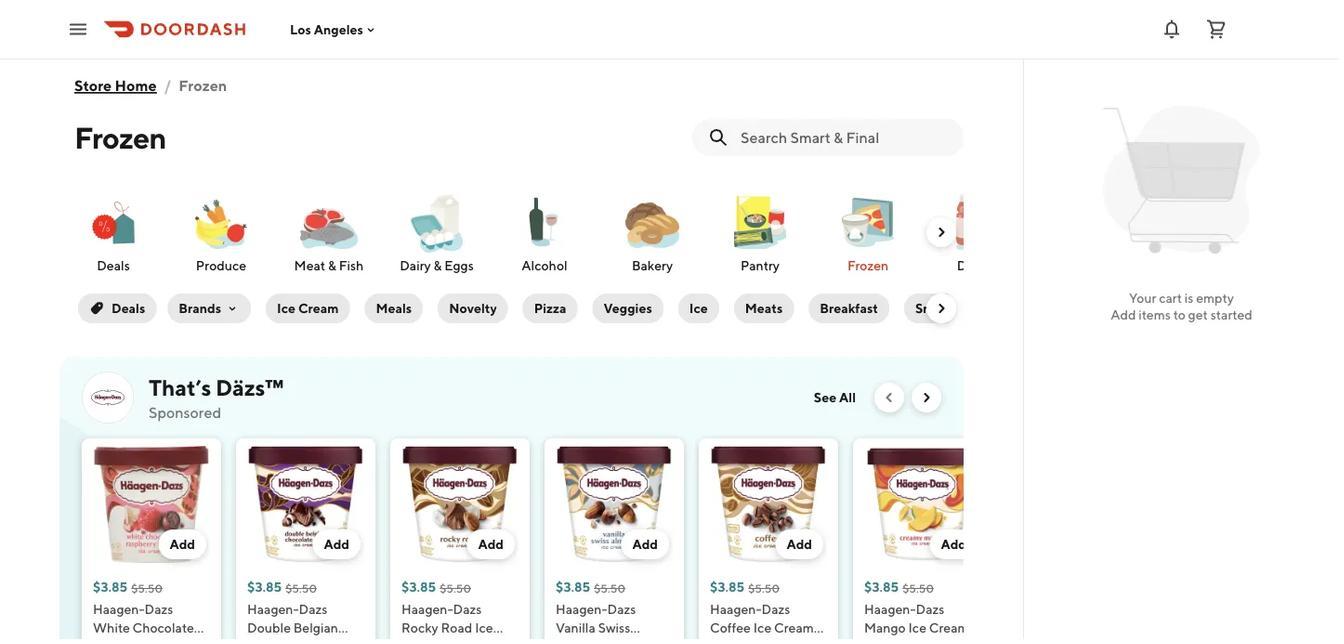 Task type: describe. For each thing, give the bounding box(es) containing it.
pizza
[[534, 301, 567, 316]]

dairy & eggs image
[[404, 190, 470, 257]]

open menu image
[[67, 18, 89, 40]]

almond
[[556, 639, 603, 641]]

haagen- for white
[[93, 602, 145, 617]]

that's
[[149, 374, 211, 401]]

breakfast
[[820, 301, 879, 316]]

alcohol link
[[498, 190, 591, 275]]

white
[[93, 621, 130, 636]]

haagen- for double
[[247, 602, 299, 617]]

los angeles
[[290, 22, 363, 37]]

cart
[[1160, 291, 1183, 306]]

dazs for vanilla
[[608, 602, 636, 617]]

$3.85 $5.50 haagen-dazs double belgian chocolate chip i
[[247, 580, 361, 641]]

haagen-dazs coffee ice cream (14 oz) image
[[710, 446, 828, 563]]

frozen image
[[835, 190, 902, 257]]

haagen-dazs rocky road ice cream (14 oz) image
[[402, 446, 519, 563]]

$3.85 $5.50 haagen-dazs white chocolate raspberry truff
[[93, 580, 194, 641]]

$3.85 $5.50 haagen-dazs mango ice cream (14 oz)
[[865, 580, 969, 641]]

2 vertical spatial frozen
[[848, 258, 889, 273]]

(14 for haagen-dazs mango ice cream (14 oz)
[[865, 639, 882, 641]]

your
[[1130, 291, 1157, 306]]

chocolate inside $3.85 $5.50 haagen-dazs white chocolate raspberry truff
[[133, 621, 194, 636]]

breakfast link
[[805, 290, 893, 327]]

notification bell image
[[1161, 18, 1184, 40]]

pantry
[[741, 258, 780, 273]]

meals
[[376, 301, 412, 316]]

0 vertical spatial deals
[[97, 258, 130, 273]]

frozen link
[[822, 190, 915, 275]]

cream inside the $3.85 $5.50 haagen-dazs mango ice cream (14 oz)
[[930, 621, 969, 636]]

chocolate inside $3.85 $5.50 haagen-dazs double belgian chocolate chip i
[[247, 639, 309, 641]]

brands button
[[168, 294, 251, 324]]

eggs
[[445, 258, 474, 273]]

$3.85 $5.50 haagen-dazs coffee ice cream (14 oz)
[[710, 580, 814, 641]]

dazs for double
[[299, 602, 328, 617]]

los angeles button
[[290, 22, 378, 37]]

raspberry
[[93, 639, 153, 641]]

/
[[164, 77, 171, 94]]

haagen- for coffee
[[710, 602, 762, 617]]

dairy
[[400, 258, 431, 273]]

veggies link
[[589, 290, 667, 327]]

haagen-dazs vanilla swiss almond ice cream (14 oz) image
[[556, 446, 673, 563]]

chip
[[312, 639, 340, 641]]

$3.85 for haagen-dazs rocky road ice cream (14 oz)
[[402, 580, 436, 595]]

ice link
[[675, 290, 723, 327]]

add for haagen-dazs vanilla swiss almond ice cre
[[633, 537, 658, 552]]

deals image
[[80, 190, 147, 257]]

mango
[[865, 621, 906, 636]]

meat & fish link
[[283, 190, 376, 275]]

bakery image
[[619, 190, 686, 257]]

meats link
[[731, 290, 798, 327]]

items
[[1139, 307, 1171, 323]]

0 items, open order cart image
[[1206, 18, 1228, 40]]

to
[[1174, 307, 1186, 323]]

road
[[441, 621, 473, 636]]

dairy & eggs
[[400, 258, 474, 273]]

$5.50 for double
[[286, 582, 317, 595]]

oz) inside $3.85 $5.50 haagen-dazs rocky road ice cream (14 oz)
[[464, 639, 482, 641]]

$3.85 $5.50 haagen-dazs vanilla swiss almond ice cre
[[556, 580, 666, 641]]

started
[[1211, 307, 1253, 323]]

ice cream
[[277, 301, 339, 316]]

pizza link
[[519, 290, 582, 327]]

get
[[1189, 307, 1209, 323]]

previous button of carousel image
[[882, 391, 897, 405]]

meat & fish
[[294, 258, 364, 273]]

alcohol image
[[511, 190, 578, 256]]

veggies
[[604, 301, 653, 316]]

see all link
[[803, 383, 867, 413]]

snacks & apps
[[916, 301, 1003, 316]]

haagen-dazs double belgian chocolate chip ice cream (14 oz) image
[[247, 446, 364, 563]]

see
[[814, 390, 837, 405]]

haagen-dazs white chocolate raspberry truffle ice cream (14 oz) image
[[93, 446, 210, 563]]

haagen- for mango
[[865, 602, 916, 617]]

novelty button
[[438, 294, 508, 324]]

meats button
[[734, 294, 794, 324]]

dazs for rocky
[[453, 602, 482, 617]]

your cart is empty add items to get started
[[1111, 291, 1253, 323]]

dazs for white
[[145, 602, 173, 617]]

haagen-dazs mango ice cream (14 oz) image
[[865, 446, 982, 563]]

& for eggs
[[434, 258, 442, 273]]

ice inside the $3.85 $5.50 haagen-dazs mango ice cream (14 oz)
[[909, 621, 927, 636]]

snacks
[[916, 301, 958, 316]]

pantry link
[[714, 190, 807, 275]]

ice inside button
[[277, 301, 296, 316]]

ice button
[[679, 294, 719, 324]]

next image for 'meats' link
[[934, 301, 949, 316]]

add for haagen-dazs mango ice cream (14 oz)
[[941, 537, 967, 552]]

pizza button
[[523, 294, 578, 324]]

produce
[[196, 258, 247, 273]]

bakery
[[632, 258, 673, 273]]

add for haagen-dazs coffee ice cream (14 oz)
[[787, 537, 813, 552]]

rocky
[[402, 621, 439, 636]]

empty retail cart image
[[1095, 93, 1270, 268]]

oz) for haagen-dazs mango ice cream (14 oz)
[[885, 639, 903, 641]]



Task type: locate. For each thing, give the bounding box(es) containing it.
2 dazs from the left
[[299, 602, 328, 617]]

drinks link
[[930, 190, 1023, 275]]

chocolate up raspberry
[[133, 621, 194, 636]]

$5.50 for coffee
[[749, 582, 780, 595]]

& left eggs
[[434, 258, 442, 273]]

breakfast button
[[809, 294, 890, 324]]

deals
[[97, 258, 130, 273], [112, 301, 145, 316]]

0 horizontal spatial oz)
[[464, 639, 482, 641]]

next image right frozen link
[[934, 225, 949, 240]]

novelty
[[449, 301, 497, 316]]

ice down meat
[[277, 301, 296, 316]]

deals link
[[67, 190, 160, 275]]

$3.85 for haagen-dazs white chocolate raspberry truff
[[93, 580, 128, 595]]

haagen- up the rocky
[[402, 602, 453, 617]]

ice cream button
[[266, 294, 350, 324]]

$3.85 inside $3.85 $5.50 haagen-dazs double belgian chocolate chip i
[[247, 580, 282, 595]]

next image
[[934, 225, 949, 240], [934, 301, 949, 316]]

vanilla
[[556, 621, 596, 636]]

$3.85 for haagen-dazs vanilla swiss almond ice cre
[[556, 580, 591, 595]]

$3.85 up coffee at the right of the page
[[710, 580, 745, 595]]

deals left brands
[[112, 301, 145, 316]]

sponsored
[[149, 404, 221, 422]]

ice left meats
[[690, 301, 708, 316]]

cream
[[298, 301, 339, 316], [775, 621, 814, 636], [930, 621, 969, 636], [402, 639, 441, 641]]

haagen- inside $3.85 $5.50 haagen-dazs white chocolate raspberry truff
[[93, 602, 145, 617]]

dazs inside $3.85 $5.50 haagen-dazs coffee ice cream (14 oz)
[[762, 602, 791, 617]]

0 vertical spatial chocolate
[[133, 621, 194, 636]]

$5.50 inside $3.85 $5.50 haagen-dazs rocky road ice cream (14 oz)
[[440, 582, 471, 595]]

0 horizontal spatial chocolate
[[133, 621, 194, 636]]

meat & fish image
[[296, 190, 363, 257]]

belgian
[[294, 621, 338, 636]]

$3.85 inside $3.85 $5.50 haagen-dazs rocky road ice cream (14 oz)
[[402, 580, 436, 595]]

1 oz) from the left
[[464, 639, 482, 641]]

6 $3.85 from the left
[[865, 580, 899, 595]]

5 haagen- from the left
[[710, 602, 762, 617]]

chocolate down double on the bottom
[[247, 639, 309, 641]]

coffee
[[710, 621, 751, 636]]

meals button
[[365, 294, 423, 324]]

2 oz) from the left
[[730, 639, 749, 641]]

oz) down mango
[[885, 639, 903, 641]]

angeles
[[314, 22, 363, 37]]

dairy & eggs link
[[391, 190, 483, 275]]

cream right coffee at the right of the page
[[775, 621, 814, 636]]

$5.50 up belgian
[[286, 582, 317, 595]]

2 next image from the top
[[934, 301, 949, 316]]

2 horizontal spatial oz)
[[885, 639, 903, 641]]

dazs inside the $3.85 $5.50 haagen-dazs mango ice cream (14 oz)
[[916, 602, 945, 617]]

haagen- up double on the bottom
[[247, 602, 299, 617]]

6 dazs from the left
[[916, 602, 945, 617]]

haagen- up vanilla
[[556, 602, 608, 617]]

haagen- inside the $3.85 $5.50 haagen-dazs mango ice cream (14 oz)
[[865, 602, 916, 617]]

$3.85 inside the $3.85 $5.50 haagen-dazs mango ice cream (14 oz)
[[865, 580, 899, 595]]

add up $3.85 $5.50 haagen-dazs white chocolate raspberry truff
[[170, 537, 195, 552]]

store home / frozen
[[74, 77, 227, 94]]

dazs inside $3.85 $5.50 haagen-dazs double belgian chocolate chip i
[[299, 602, 328, 617]]

is
[[1185, 291, 1194, 306]]

3 oz) from the left
[[885, 639, 903, 641]]

add up the $3.85 $5.50 haagen-dazs mango ice cream (14 oz)
[[941, 537, 967, 552]]

& inside button
[[961, 301, 969, 316]]

2 horizontal spatial &
[[961, 301, 969, 316]]

1 vertical spatial frozen
[[74, 120, 166, 155]]

6 $5.50 from the left
[[903, 582, 934, 595]]

2 $5.50 from the left
[[286, 582, 317, 595]]

cream inside $3.85 $5.50 haagen-dazs coffee ice cream (14 oz)
[[775, 621, 814, 636]]

that's däzs™ sponsored
[[149, 374, 284, 422]]

4 $3.85 from the left
[[556, 580, 591, 595]]

add up $3.85 $5.50 haagen-dazs vanilla swiss almond ice cre
[[633, 537, 658, 552]]

snacks & apps button
[[905, 294, 1015, 324]]

$3.85 for haagen-dazs mango ice cream (14 oz)
[[865, 580, 899, 595]]

cream down meat
[[298, 301, 339, 316]]

$3.85 up vanilla
[[556, 580, 591, 595]]

fish
[[339, 258, 364, 273]]

$3.85 up mango
[[865, 580, 899, 595]]

(14 down road
[[444, 639, 461, 641]]

next button of carousel image
[[920, 391, 934, 405]]

see all
[[814, 390, 856, 405]]

1 $5.50 from the left
[[131, 582, 163, 595]]

1 horizontal spatial oz)
[[730, 639, 749, 641]]

bakery link
[[606, 190, 699, 275]]

add up $3.85 $5.50 haagen-dazs double belgian chocolate chip i
[[324, 537, 350, 552]]

pantry image
[[727, 190, 794, 257]]

4 $5.50 from the left
[[594, 582, 626, 595]]

0 vertical spatial frozen
[[179, 77, 227, 94]]

0 vertical spatial next image
[[934, 225, 949, 240]]

(14 for haagen-dazs coffee ice cream (14 oz)
[[710, 639, 728, 641]]

ice inside $3.85 $5.50 haagen-dazs vanilla swiss almond ice cre
[[606, 639, 624, 641]]

store home link
[[74, 67, 157, 104]]

next image for drinks link
[[934, 225, 949, 240]]

dazs inside $3.85 $5.50 haagen-dazs vanilla swiss almond ice cre
[[608, 602, 636, 617]]

oz) down road
[[464, 639, 482, 641]]

$5.50 up mango
[[903, 582, 934, 595]]

(14 inside $3.85 $5.50 haagen-dazs coffee ice cream (14 oz)
[[710, 639, 728, 641]]

däzs™
[[216, 374, 284, 401]]

0 horizontal spatial frozen
[[74, 120, 166, 155]]

meals link
[[361, 290, 427, 327]]

ice inside $3.85 $5.50 haagen-dazs coffee ice cream (14 oz)
[[754, 621, 772, 636]]

ice down swiss
[[606, 639, 624, 641]]

cream inside ice cream button
[[298, 301, 339, 316]]

$3.85 up the rocky
[[402, 580, 436, 595]]

deals button
[[74, 290, 160, 327], [78, 294, 157, 324]]

(14 inside the $3.85 $5.50 haagen-dazs mango ice cream (14 oz)
[[865, 639, 882, 641]]

dazs inside $3.85 $5.50 haagen-dazs rocky road ice cream (14 oz)
[[453, 602, 482, 617]]

1 vertical spatial next image
[[934, 301, 949, 316]]

1 (14 from the left
[[444, 639, 461, 641]]

3 haagen- from the left
[[402, 602, 453, 617]]

1 horizontal spatial chocolate
[[247, 639, 309, 641]]

$5.50 inside the $3.85 $5.50 haagen-dazs mango ice cream (14 oz)
[[903, 582, 934, 595]]

5 dazs from the left
[[762, 602, 791, 617]]

deals down 'deals' image
[[97, 258, 130, 273]]

dazs for mango
[[916, 602, 945, 617]]

$3.85 for haagen-dazs coffee ice cream (14 oz)
[[710, 580, 745, 595]]

haagen- for rocky
[[402, 602, 453, 617]]

&
[[328, 258, 336, 273], [434, 258, 442, 273], [961, 301, 969, 316]]

cream down the rocky
[[402, 639, 441, 641]]

add for haagen-dazs white chocolate raspberry truff
[[170, 537, 195, 552]]

frozen right "/"
[[179, 77, 227, 94]]

haagen- inside $3.85 $5.50 haagen-dazs vanilla swiss almond ice cre
[[556, 602, 608, 617]]

0 horizontal spatial &
[[328, 258, 336, 273]]

haagen- up mango
[[865, 602, 916, 617]]

$5.50 inside $3.85 $5.50 haagen-dazs vanilla swiss almond ice cre
[[594, 582, 626, 595]]

add inside your cart is empty add items to get started
[[1111, 307, 1137, 323]]

add up $3.85 $5.50 haagen-dazs rocky road ice cream (14 oz)
[[478, 537, 504, 552]]

ice right mango
[[909, 621, 927, 636]]

alcohol
[[522, 258, 568, 273]]

oz) inside the $3.85 $5.50 haagen-dazs mango ice cream (14 oz)
[[885, 639, 903, 641]]

3 (14 from the left
[[865, 639, 882, 641]]

1 haagen- from the left
[[93, 602, 145, 617]]

haagen- inside $3.85 $5.50 haagen-dazs coffee ice cream (14 oz)
[[710, 602, 762, 617]]

& left apps in the right top of the page
[[961, 301, 969, 316]]

meats
[[745, 301, 783, 316]]

1 dazs from the left
[[145, 602, 173, 617]]

2 haagen- from the left
[[247, 602, 299, 617]]

1 next image from the top
[[934, 225, 949, 240]]

produce link
[[175, 190, 268, 275]]

cream inside $3.85 $5.50 haagen-dazs rocky road ice cream (14 oz)
[[402, 639, 441, 641]]

$5.50
[[131, 582, 163, 595], [286, 582, 317, 595], [440, 582, 471, 595], [594, 582, 626, 595], [749, 582, 780, 595], [903, 582, 934, 595]]

next image left apps in the right top of the page
[[934, 301, 949, 316]]

$5.50 up coffee at the right of the page
[[749, 582, 780, 595]]

frozen down frozen image
[[848, 258, 889, 273]]

1 horizontal spatial &
[[434, 258, 442, 273]]

2 $3.85 from the left
[[247, 580, 282, 595]]

$3.85 $5.50 haagen-dazs rocky road ice cream (14 oz)
[[402, 580, 493, 641]]

los
[[290, 22, 311, 37]]

meat
[[294, 258, 326, 273]]

chocolate
[[133, 621, 194, 636], [247, 639, 309, 641]]

swiss
[[598, 621, 631, 636]]

frozen down store home link
[[74, 120, 166, 155]]

ice cream link
[[262, 290, 354, 327]]

snacks & apps link
[[901, 290, 1018, 327]]

$3.85 up double on the bottom
[[247, 580, 282, 595]]

& left the fish on the top left of the page
[[328, 258, 336, 273]]

all
[[840, 390, 856, 405]]

oz) for haagen-dazs coffee ice cream (14 oz)
[[730, 639, 749, 641]]

Search Smart & Final search field
[[741, 127, 949, 148]]

brands
[[179, 301, 221, 316]]

6 haagen- from the left
[[865, 602, 916, 617]]

add for haagen-dazs double belgian chocolate chip i
[[324, 537, 350, 552]]

haagen- inside $3.85 $5.50 haagen-dazs double belgian chocolate chip i
[[247, 602, 299, 617]]

1 vertical spatial deals
[[112, 301, 145, 316]]

1 vertical spatial chocolate
[[247, 639, 309, 641]]

(14
[[444, 639, 461, 641], [710, 639, 728, 641], [865, 639, 882, 641]]

& for apps
[[961, 301, 969, 316]]

1 $3.85 from the left
[[93, 580, 128, 595]]

oz) down coffee at the right of the page
[[730, 639, 749, 641]]

$5.50 inside $3.85 $5.50 haagen-dazs double belgian chocolate chip i
[[286, 582, 317, 595]]

$3.85 inside $3.85 $5.50 haagen-dazs coffee ice cream (14 oz)
[[710, 580, 745, 595]]

$5.50 inside $3.85 $5.50 haagen-dazs white chocolate raspberry truff
[[131, 582, 163, 595]]

$5.50 up swiss
[[594, 582, 626, 595]]

(14 down mango
[[865, 639, 882, 641]]

ice right road
[[475, 621, 493, 636]]

2 horizontal spatial frozen
[[848, 258, 889, 273]]

$3.85 up white
[[93, 580, 128, 595]]

0 horizontal spatial (14
[[444, 639, 461, 641]]

dazs for coffee
[[762, 602, 791, 617]]

1 horizontal spatial (14
[[710, 639, 728, 641]]

frozen
[[179, 77, 227, 94], [74, 120, 166, 155], [848, 258, 889, 273]]

$5.50 for white
[[131, 582, 163, 595]]

ice inside 'button'
[[690, 301, 708, 316]]

& for fish
[[328, 258, 336, 273]]

5 $5.50 from the left
[[749, 582, 780, 595]]

drinks
[[957, 258, 995, 273]]

$5.50 for mango
[[903, 582, 934, 595]]

$5.50 for vanilla
[[594, 582, 626, 595]]

$5.50 for rocky
[[440, 582, 471, 595]]

5 $3.85 from the left
[[710, 580, 745, 595]]

drinks image
[[943, 190, 1010, 257]]

3 dazs from the left
[[453, 602, 482, 617]]

ice inside $3.85 $5.50 haagen-dazs rocky road ice cream (14 oz)
[[475, 621, 493, 636]]

(14 inside $3.85 $5.50 haagen-dazs rocky road ice cream (14 oz)
[[444, 639, 461, 641]]

haagen- up coffee at the right of the page
[[710, 602, 762, 617]]

$5.50 up raspberry
[[131, 582, 163, 595]]

haagen- for vanilla
[[556, 602, 608, 617]]

4 haagen- from the left
[[556, 602, 608, 617]]

$3.85 for haagen-dazs double belgian chocolate chip i
[[247, 580, 282, 595]]

3 $5.50 from the left
[[440, 582, 471, 595]]

double
[[247, 621, 291, 636]]

add for haagen-dazs rocky road ice cream (14 oz)
[[478, 537, 504, 552]]

2 horizontal spatial (14
[[865, 639, 882, 641]]

$5.50 inside $3.85 $5.50 haagen-dazs coffee ice cream (14 oz)
[[749, 582, 780, 595]]

oz) inside $3.85 $5.50 haagen-dazs coffee ice cream (14 oz)
[[730, 639, 749, 641]]

haagen-
[[93, 602, 145, 617], [247, 602, 299, 617], [402, 602, 453, 617], [556, 602, 608, 617], [710, 602, 762, 617], [865, 602, 916, 617]]

empty
[[1197, 291, 1235, 306]]

veggies button
[[593, 294, 664, 324]]

add
[[1111, 307, 1137, 323], [170, 537, 195, 552], [324, 537, 350, 552], [478, 537, 504, 552], [633, 537, 658, 552], [787, 537, 813, 552], [941, 537, 967, 552]]

haagen- inside $3.85 $5.50 haagen-dazs rocky road ice cream (14 oz)
[[402, 602, 453, 617]]

1 horizontal spatial frozen
[[179, 77, 227, 94]]

ice right coffee at the right of the page
[[754, 621, 772, 636]]

add button
[[158, 530, 206, 560], [158, 530, 206, 560], [313, 530, 361, 560], [313, 530, 361, 560], [467, 530, 515, 560], [467, 530, 515, 560], [621, 530, 669, 560], [621, 530, 669, 560], [776, 530, 824, 560], [776, 530, 824, 560], [930, 530, 978, 560], [930, 530, 978, 560]]

dazs inside $3.85 $5.50 haagen-dazs white chocolate raspberry truff
[[145, 602, 173, 617]]

novelty link
[[434, 290, 512, 327]]

haagen- up white
[[93, 602, 145, 617]]

cream right mango
[[930, 621, 969, 636]]

apps
[[972, 301, 1003, 316]]

$5.50 up road
[[440, 582, 471, 595]]

store
[[74, 77, 112, 94]]

add up $3.85 $5.50 haagen-dazs coffee ice cream (14 oz)
[[787, 537, 813, 552]]

home
[[115, 77, 157, 94]]

produce image
[[188, 190, 255, 257]]

3 $3.85 from the left
[[402, 580, 436, 595]]

$3.85 inside $3.85 $5.50 haagen-dazs white chocolate raspberry truff
[[93, 580, 128, 595]]

(14 down coffee at the right of the page
[[710, 639, 728, 641]]

2 (14 from the left
[[710, 639, 728, 641]]

4 dazs from the left
[[608, 602, 636, 617]]

add down your
[[1111, 307, 1137, 323]]

$3.85 inside $3.85 $5.50 haagen-dazs vanilla swiss almond ice cre
[[556, 580, 591, 595]]

oz)
[[464, 639, 482, 641], [730, 639, 749, 641], [885, 639, 903, 641]]



Task type: vqa. For each thing, say whether or not it's contained in the screenshot.
Novelty link
yes



